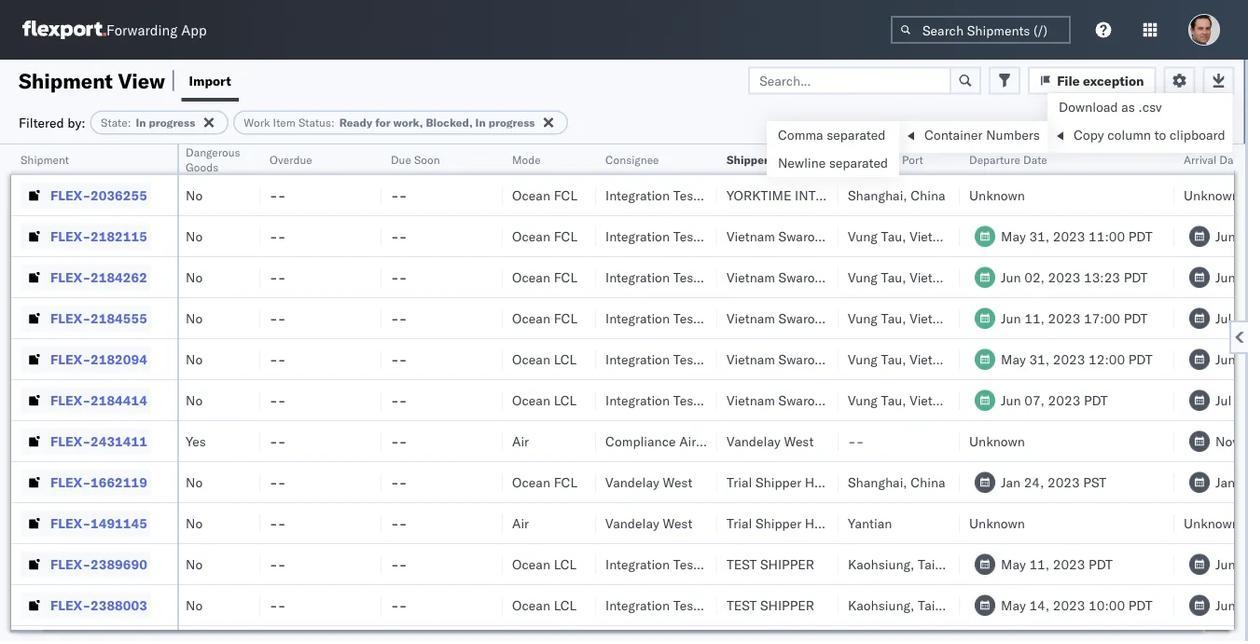 Task type: locate. For each thing, give the bounding box(es) containing it.
0 vertical spatial jul
[[1216, 310, 1232, 327]]

4 vung tau, vietnam from the top
[[848, 351, 958, 368]]

1 vertical spatial integration test account - on ag
[[606, 598, 806, 614]]

3 no from the top
[[186, 269, 203, 285]]

28
[[1239, 228, 1248, 244], [1239, 269, 1248, 285]]

ocean for flex-2388003
[[512, 598, 550, 614]]

in right blocked,
[[475, 116, 486, 130]]

0 vertical spatial ag
[[788, 557, 806, 573]]

0 horizontal spatial progress
[[149, 116, 195, 130]]

1 vietnam swarovski test from the top
[[727, 228, 866, 244]]

jun 07, 2023 pdt
[[1001, 392, 1108, 409]]

1 ag from the top
[[788, 557, 806, 573]]

work item status : ready for work, blocked, in progress
[[244, 116, 535, 130]]

2023 right 14,
[[1053, 598, 1085, 614]]

may up may 14, 2023 10:00 pdt
[[1001, 557, 1026, 573]]

0 vertical spatial jun 28
[[1216, 228, 1248, 244]]

1 trial from the top
[[727, 474, 752, 491]]

arrival
[[1184, 153, 1217, 167]]

07,
[[1025, 392, 1045, 409]]

download as .csv
[[1059, 99, 1162, 115]]

0 horizontal spatial :
[[128, 116, 131, 130]]

15 up 24
[[1239, 557, 1248, 573]]

flex-2389690
[[50, 557, 147, 573]]

separated up international on the top
[[829, 155, 888, 171]]

9 flex- from the top
[[50, 515, 91, 532]]

vandelay west for shanghai, china
[[606, 474, 693, 491]]

1 flex- from the top
[[50, 187, 91, 203]]

2 integration test account - on ag from the top
[[606, 598, 806, 614]]

1 vertical spatial kaohsiung, taiwan
[[848, 598, 959, 614]]

shanghai, china down departure port
[[848, 187, 946, 203]]

1 vung from the top
[[848, 228, 878, 244]]

ocean for flex-2389690
[[512, 557, 550, 573]]

2 kaohsiung, taiwan from the top
[[848, 598, 959, 614]]

jul
[[1216, 310, 1232, 327], [1216, 392, 1232, 409]]

blocked,
[[426, 116, 473, 130]]

flex- down flex-2184262 button
[[50, 310, 91, 327]]

consignee button
[[596, 148, 699, 167]]

flex- down 'flex-2389690' button
[[50, 598, 91, 614]]

1 horizontal spatial list box
[[1048, 93, 1233, 153]]

jul up jun 06
[[1216, 310, 1232, 327]]

2 shanghai, from the top
[[848, 474, 908, 491]]

: left "ready"
[[331, 116, 335, 130]]

flex- down flex-2431411 button
[[50, 474, 91, 491]]

shanghai, china
[[848, 187, 946, 203], [848, 474, 946, 491]]

resize handle column header for shipper name
[[816, 145, 839, 642]]

1 departure from the left
[[848, 153, 899, 167]]

separated up newline separated
[[827, 127, 886, 143]]

1 vertical spatial integration
[[606, 557, 670, 573]]

2 trial from the top
[[727, 515, 752, 532]]

may up 07,
[[1001, 351, 1026, 368]]

flex- down flex-2182115 button
[[50, 269, 91, 285]]

2 test shipper from the top
[[727, 598, 815, 614]]

2 tau, from the top
[[881, 269, 906, 285]]

container numbers
[[925, 127, 1040, 143]]

2 taiwan from the top
[[918, 598, 959, 614]]

vandelay west for yantian
[[606, 515, 693, 532]]

0 vertical spatial shanghai,
[[848, 187, 908, 203]]

kaohsiung, for may 11, 2023 pdt
[[848, 557, 915, 573]]

jun 28 down arrival date
[[1216, 228, 1248, 244]]

shanghai, for yorktime international
[[848, 187, 908, 203]]

vietnam swarovski test for may 31, 2023 12:00 pdt
[[727, 351, 866, 368]]

1491145
[[91, 515, 147, 532]]

import button
[[181, 60, 239, 102]]

departure date
[[969, 153, 1048, 167]]

2 vertical spatial west
[[663, 515, 693, 532]]

2 vung from the top
[[848, 269, 878, 285]]

1 vertical spatial separated
[[829, 155, 888, 171]]

1 shanghai, china from the top
[[848, 187, 946, 203]]

flex- down flex-1662119 button
[[50, 515, 91, 532]]

2184414
[[91, 392, 147, 409]]

2023 right 02,
[[1048, 269, 1081, 285]]

1 test shipper from the top
[[727, 557, 815, 573]]

10 no from the top
[[186, 598, 203, 614]]

dangerous goods
[[186, 145, 240, 174]]

shipment inside button
[[21, 153, 69, 167]]

2 ocean lcl from the top
[[512, 392, 577, 409]]

4 vietnam swarovski test from the top
[[727, 351, 866, 368]]

0 horizontal spatial departure
[[848, 153, 899, 167]]

0 vertical spatial vandelay west
[[727, 433, 814, 450]]

shipment up by:
[[19, 68, 113, 93]]

0 vertical spatial 31,
[[1029, 228, 1050, 244]]

shanghai, down departure port
[[848, 187, 908, 203]]

31, up 02,
[[1029, 228, 1050, 244]]

may 14, 2023 10:00 pdt
[[1001, 598, 1153, 614]]

7 flex- from the top
[[50, 433, 91, 450]]

0 horizontal spatial date
[[1023, 153, 1048, 167]]

1 vertical spatial 31,
[[1029, 351, 1050, 368]]

15
[[1235, 310, 1248, 327], [1239, 557, 1248, 573]]

1 vertical spatial shipper
[[760, 598, 815, 614]]

28 up jul 15
[[1239, 269, 1248, 285]]

ocean for flex-1662119
[[512, 474, 550, 491]]

1 test from the top
[[727, 557, 757, 573]]

0 vertical spatial integration
[[606, 187, 670, 203]]

4 ocean lcl from the top
[[512, 598, 577, 614]]

1 trial shipper hector from the top
[[727, 474, 845, 491]]

account for may 14, 2023 10:00 pdt
[[701, 598, 751, 614]]

0 vertical spatial shipment
[[19, 68, 113, 93]]

vung tau, vietnam for jun 07, 2023 pdt
[[848, 392, 958, 409]]

unknown up 24,
[[969, 433, 1025, 450]]

2023 right 07,
[[1048, 392, 1081, 409]]

0 horizontal spatial in
[[136, 116, 146, 130]]

: down view
[[128, 116, 131, 130]]

2 no from the top
[[186, 228, 203, 244]]

jun 28 up jul 15
[[1216, 269, 1248, 285]]

0 vertical spatial integration test account - on ag
[[606, 557, 806, 573]]

5 vietnam swarovski test from the top
[[727, 392, 866, 409]]

5 vung tau, vietnam from the top
[[848, 392, 958, 409]]

pdt right 12:00
[[1129, 351, 1153, 368]]

separated for newline separated
[[829, 155, 888, 171]]

shipper
[[760, 557, 815, 573], [760, 598, 815, 614]]

0 vertical spatial west
[[784, 433, 814, 450]]

trial shipper hector
[[727, 474, 845, 491], [727, 515, 845, 532]]

3 fcl from the top
[[554, 269, 578, 285]]

--
[[270, 187, 286, 203], [391, 187, 407, 203], [270, 228, 286, 244], [391, 228, 407, 244], [270, 269, 286, 285], [391, 269, 407, 285], [270, 310, 286, 327], [391, 310, 407, 327], [270, 351, 286, 368], [391, 351, 407, 368], [270, 392, 286, 409], [391, 392, 407, 409], [270, 433, 286, 450], [391, 433, 407, 450], [848, 433, 864, 450], [270, 474, 286, 491], [391, 474, 407, 491], [270, 515, 286, 532], [391, 515, 407, 532], [270, 557, 286, 573], [391, 557, 407, 573], [270, 598, 286, 614], [391, 598, 407, 614]]

1 vertical spatial shipment
[[21, 153, 69, 167]]

jun 24
[[1216, 598, 1248, 614]]

flex- down flex-1491145 button at the bottom left of the page
[[50, 557, 91, 573]]

4 ocean from the top
[[512, 310, 550, 327]]

0 vertical spatial taiwan
[[918, 557, 959, 573]]

0
[[1242, 433, 1248, 450]]

1 horizontal spatial date
[[1220, 153, 1244, 167]]

1 lcl from the top
[[554, 351, 577, 368]]

11 flex- from the top
[[50, 598, 91, 614]]

11, down 02,
[[1025, 310, 1045, 327]]

pdt for 12:00
[[1129, 351, 1153, 368]]

may for may 31, 2023 12:00 pdt
[[1001, 351, 1026, 368]]

11, for may
[[1029, 557, 1050, 573]]

china
[[911, 187, 946, 203], [911, 474, 946, 491]]

3 ocean fcl from the top
[[512, 269, 578, 285]]

newline
[[778, 155, 826, 171]]

flex- for 2184262
[[50, 269, 91, 285]]

1 jul from the top
[[1216, 310, 1232, 327]]

2 fcl from the top
[[554, 228, 578, 244]]

tau, for jun 07, 2023 pdt
[[881, 392, 906, 409]]

0 vertical spatial kaohsiung, taiwan
[[848, 557, 959, 573]]

jun up jul 15
[[1216, 269, 1236, 285]]

flex-1662119
[[50, 474, 147, 491]]

goods
[[186, 160, 219, 174]]

1 ocean lcl from the top
[[512, 351, 577, 368]]

swarovski for jun 02, 2023 13:23 pdt
[[779, 269, 838, 285]]

2 lcl from the top
[[554, 392, 577, 409]]

1 28 from the top
[[1239, 228, 1248, 244]]

11, up 14,
[[1029, 557, 1050, 573]]

file exception
[[1057, 72, 1144, 89]]

pdt right 11:00
[[1129, 228, 1153, 244]]

1 vertical spatial china
[[911, 474, 946, 491]]

Search... text field
[[748, 67, 952, 95]]

2 vertical spatial integration
[[606, 598, 670, 614]]

may
[[1001, 228, 1026, 244], [1001, 351, 1026, 368], [1001, 557, 1026, 573], [1001, 598, 1026, 614]]

1 vertical spatial on
[[765, 598, 785, 614]]

lcl for flex-2388003
[[554, 598, 577, 614]]

10 flex- from the top
[[50, 557, 91, 573]]

integration
[[606, 187, 670, 203], [606, 557, 670, 573], [606, 598, 670, 614]]

3 vung from the top
[[848, 310, 878, 327]]

1 jan from the left
[[1001, 474, 1021, 491]]

date inside button
[[1023, 153, 1048, 167]]

tau, for jun 11, 2023 17:00 pdt
[[881, 310, 906, 327]]

1 integration from the top
[[606, 187, 670, 203]]

departure for departure port
[[848, 153, 899, 167]]

2023 for jun 07, 2023 pdt
[[1048, 392, 1081, 409]]

test shipper for may 11, 2023 pdt
[[727, 557, 815, 573]]

shanghai, china up yantian
[[848, 474, 946, 491]]

5 resize handle column header from the left
[[574, 145, 596, 642]]

may for may 31, 2023 11:00 pdt
[[1001, 228, 1026, 244]]

2 trial shipper hector from the top
[[727, 515, 845, 532]]

1 horizontal spatial departure
[[969, 153, 1021, 167]]

11,
[[1025, 310, 1045, 327], [1029, 557, 1050, 573]]

jun 15
[[1216, 557, 1248, 573]]

Search Shipments (/) text field
[[891, 16, 1071, 44]]

date right arrival
[[1220, 153, 1244, 167]]

1 progress from the left
[[149, 116, 195, 130]]

0 horizontal spatial list box
[[767, 121, 900, 177]]

pdt right 17:00
[[1124, 310, 1148, 327]]

unknown up jun 15
[[1184, 515, 1240, 532]]

1 vertical spatial taiwan
[[918, 598, 959, 614]]

departure inside the 'departure port' button
[[848, 153, 899, 167]]

jan for jan 25
[[1216, 474, 1235, 491]]

pdt down 12:00
[[1084, 392, 1108, 409]]

list box
[[1048, 93, 1233, 153], [767, 121, 900, 177]]

may for may 14, 2023 10:00 pdt
[[1001, 598, 1026, 614]]

:
[[128, 116, 131, 130], [331, 116, 335, 130]]

15 up 06
[[1235, 310, 1248, 327]]

4 ocean fcl from the top
[[512, 310, 578, 327]]

hector for shanghai, china
[[805, 474, 845, 491]]

1 vertical spatial jul
[[1216, 392, 1232, 409]]

pdt for 10:00
[[1129, 598, 1153, 614]]

31,
[[1029, 228, 1050, 244], [1029, 351, 1050, 368]]

1 shanghai, from the top
[[848, 187, 908, 203]]

ocean fcl for flex-2184262
[[512, 269, 578, 285]]

shanghai, up yantian
[[848, 474, 908, 491]]

swarovski for jun 11, 2023 17:00 pdt
[[779, 310, 838, 327]]

2 may from the top
[[1001, 351, 1026, 368]]

flex-2182115 button
[[21, 223, 151, 250]]

date
[[1023, 153, 1048, 167], [1220, 153, 1244, 167]]

2 kaohsiung, from the top
[[848, 598, 915, 614]]

0 vertical spatial separated
[[827, 127, 886, 143]]

jun left 24
[[1216, 598, 1236, 614]]

departure left the port
[[848, 153, 899, 167]]

jun 28 for may 31, 2023 11:00 pdt
[[1216, 228, 1248, 244]]

2 departure from the left
[[969, 153, 1021, 167]]

name
[[771, 153, 803, 167]]

1 horizontal spatial jan
[[1216, 474, 1235, 491]]

shipment down filtered
[[21, 153, 69, 167]]

shipment for shipment view
[[19, 68, 113, 93]]

shipper for may 14, 2023 10:00 pdt
[[760, 598, 815, 614]]

no for flex-1662119
[[186, 474, 203, 491]]

3 swarovski from the top
[[779, 310, 838, 327]]

unknown down departure date
[[969, 187, 1025, 203]]

4 flex- from the top
[[50, 310, 91, 327]]

no for flex-2036255
[[186, 187, 203, 203]]

1 hector from the top
[[805, 474, 845, 491]]

flex- down flex-2036255 button
[[50, 228, 91, 244]]

1 vertical spatial 28
[[1239, 269, 1248, 285]]

0 vertical spatial test shipper
[[727, 557, 815, 573]]

2023 right 24,
[[1048, 474, 1080, 491]]

no for flex-2184414
[[186, 392, 203, 409]]

3 ocean from the top
[[512, 269, 550, 285]]

0 vertical spatial test
[[727, 557, 757, 573]]

departure inside 'departure date' button
[[969, 153, 1021, 167]]

28 down arrival date
[[1239, 228, 1248, 244]]

31, up 07,
[[1029, 351, 1050, 368]]

0 vertical spatial shipper
[[760, 557, 815, 573]]

0 horizontal spatial jan
[[1001, 474, 1021, 491]]

jul for jul 15
[[1216, 310, 1232, 327]]

0 vertical spatial 15
[[1235, 310, 1248, 327]]

1 shipper from the top
[[760, 557, 815, 573]]

dangerous goods button
[[176, 141, 253, 174]]

lcl for flex-2389690
[[554, 557, 577, 573]]

15 for jun 15
[[1239, 557, 1248, 573]]

5 fcl from the top
[[554, 474, 578, 491]]

flex- inside button
[[50, 187, 91, 203]]

resize handle column header
[[155, 145, 177, 642], [238, 145, 260, 642], [359, 145, 382, 642], [480, 145, 503, 642], [574, 145, 596, 642], [695, 145, 717, 642], [816, 145, 839, 642], [938, 145, 960, 642], [1152, 145, 1175, 642]]

5 tau, from the top
[[881, 392, 906, 409]]

file
[[1057, 72, 1080, 89]]

24
[[1239, 598, 1248, 614]]

to
[[1155, 127, 1167, 143]]

fcl for jun 02, 2023 13:23 pdt
[[554, 269, 578, 285]]

shipper name button
[[717, 148, 820, 167]]

jul 01
[[1216, 392, 1248, 409]]

2 ocean fcl from the top
[[512, 228, 578, 244]]

1 vertical spatial kaohsiung,
[[848, 598, 915, 614]]

1 vertical spatial ag
[[788, 598, 806, 614]]

1 vertical spatial vandelay west
[[606, 474, 693, 491]]

2 shipper from the top
[[760, 598, 815, 614]]

flex-2184262 button
[[21, 265, 151, 291]]

trial shipper hector for shanghai, china
[[727, 474, 845, 491]]

7 resize handle column header from the left
[[816, 145, 839, 642]]

1 vertical spatial vandelay
[[606, 474, 659, 491]]

on for may 11, 2023 pdt
[[765, 557, 785, 573]]

1 kaohsiung, taiwan from the top
[[848, 557, 959, 573]]

vandelay for air
[[606, 515, 659, 532]]

2 vietnam swarovski test from the top
[[727, 269, 866, 285]]

1 horizontal spatial :
[[331, 116, 335, 130]]

2182094
[[91, 351, 147, 368]]

2 vung tau, vietnam from the top
[[848, 269, 958, 285]]

2023 left 12:00
[[1053, 351, 1085, 368]]

departure
[[848, 153, 899, 167], [969, 153, 1021, 167]]

ag
[[788, 557, 806, 573], [788, 598, 806, 614]]

2023 left 17:00
[[1048, 310, 1081, 327]]

0 vertical spatial 11,
[[1025, 310, 1045, 327]]

vung tau, vietnam for jun 11, 2023 17:00 pdt
[[848, 310, 958, 327]]

flex-2182115
[[50, 228, 147, 244]]

1 vertical spatial account
[[701, 557, 751, 573]]

pdt
[[1129, 228, 1153, 244], [1124, 269, 1148, 285], [1124, 310, 1148, 327], [1129, 351, 1153, 368], [1084, 392, 1108, 409], [1089, 557, 1113, 573], [1129, 598, 1153, 614]]

vietnam swarovski test for jun 11, 2023 17:00 pdt
[[727, 310, 866, 327]]

2 vertical spatial vandelay west
[[606, 515, 693, 532]]

numbers
[[986, 127, 1040, 143]]

2 date from the left
[[1220, 153, 1244, 167]]

0 vertical spatial 28
[[1239, 228, 1248, 244]]

filtered
[[19, 114, 64, 131]]

flex- for 2389690
[[50, 557, 91, 573]]

4 lcl from the top
[[554, 598, 577, 614]]

9 ocean from the top
[[512, 598, 550, 614]]

2 vertical spatial account
[[701, 598, 751, 614]]

shipper for may 11, 2023 pdt
[[760, 557, 815, 573]]

1 taiwan from the top
[[918, 557, 959, 573]]

jan left 25
[[1216, 474, 1235, 491]]

ocean for flex-2182094
[[512, 351, 550, 368]]

4 swarovski from the top
[[779, 351, 838, 368]]

17:00
[[1084, 310, 1121, 327]]

import
[[189, 72, 231, 89]]

1 vertical spatial shanghai,
[[848, 474, 908, 491]]

4 tau, from the top
[[881, 351, 906, 368]]

1 vertical spatial test shipper
[[727, 598, 815, 614]]

jan left 24,
[[1001, 474, 1021, 491]]

2023 for jun 02, 2023 13:23 pdt
[[1048, 269, 1081, 285]]

resize handle column header for mode
[[574, 145, 596, 642]]

.csv
[[1139, 99, 1162, 115]]

may 11, 2023 pdt
[[1001, 557, 1113, 573]]

4 no from the top
[[186, 310, 203, 327]]

progress up mode
[[489, 116, 535, 130]]

1 ocean fcl from the top
[[512, 187, 578, 203]]

overdue
[[270, 153, 312, 167]]

kaohsiung,
[[848, 557, 915, 573], [848, 598, 915, 614]]

0 vertical spatial kaohsiung,
[[848, 557, 915, 573]]

8 no from the top
[[186, 515, 203, 532]]

2 vertical spatial vandelay
[[606, 515, 659, 532]]

no
[[186, 187, 203, 203], [186, 228, 203, 244], [186, 269, 203, 285], [186, 310, 203, 327], [186, 351, 203, 368], [186, 392, 203, 409], [186, 474, 203, 491], [186, 515, 203, 532], [186, 557, 203, 573], [186, 598, 203, 614]]

0 vertical spatial trial
[[727, 474, 752, 491]]

3 may from the top
[[1001, 557, 1026, 573]]

1 vertical spatial shanghai, china
[[848, 474, 946, 491]]

separated
[[827, 127, 886, 143], [829, 155, 888, 171]]

swarovski for may 31, 2023 11:00 pdt
[[779, 228, 838, 244]]

vung for jun 02, 2023 13:23 pdt
[[848, 269, 878, 285]]

2023 for may 31, 2023 11:00 pdt
[[1053, 228, 1085, 244]]

7 ocean from the top
[[512, 474, 550, 491]]

1 jun 28 from the top
[[1216, 228, 1248, 244]]

air for vandelay west
[[512, 515, 529, 532]]

may left 14,
[[1001, 598, 1026, 614]]

2023 left 11:00
[[1053, 228, 1085, 244]]

comma separated
[[778, 127, 886, 143]]

flex- for 2431411
[[50, 433, 91, 450]]

15 for jul 15
[[1235, 310, 1248, 327]]

yes
[[186, 433, 206, 450]]

3 lcl from the top
[[554, 557, 577, 573]]

pdt right 13:23
[[1124, 269, 1148, 285]]

2023 for may 11, 2023 pdt
[[1053, 557, 1085, 573]]

flex- down flex-2184555 button
[[50, 351, 91, 368]]

0 vertical spatial hector
[[805, 474, 845, 491]]

1 vertical spatial 15
[[1239, 557, 1248, 573]]

hector
[[805, 474, 845, 491], [805, 515, 845, 532]]

5 ocean from the top
[[512, 351, 550, 368]]

ocean for flex-2182115
[[512, 228, 550, 244]]

jun down arrival date
[[1216, 228, 1236, 244]]

flex-2388003
[[50, 598, 147, 614]]

1 tau, from the top
[[881, 228, 906, 244]]

china for trial shipper hector
[[911, 474, 946, 491]]

jul left the "01"
[[1216, 392, 1232, 409]]

in right state
[[136, 116, 146, 130]]

1 31, from the top
[[1029, 228, 1050, 244]]

0 vertical spatial trial shipper hector
[[727, 474, 845, 491]]

2023 for jan 24, 2023 pst
[[1048, 474, 1080, 491]]

2 jul from the top
[[1216, 392, 1232, 409]]

ocean lcl for flex-2184414
[[512, 392, 577, 409]]

vung for may 31, 2023 11:00 pdt
[[848, 228, 878, 244]]

10:00
[[1089, 598, 1125, 614]]

west for yantian
[[663, 515, 693, 532]]

4 vung from the top
[[848, 351, 878, 368]]

2023 up may 14, 2023 10:00 pdt
[[1053, 557, 1085, 573]]

departure down container numbers
[[969, 153, 1021, 167]]

nov
[[1216, 433, 1239, 450]]

1 horizontal spatial progress
[[489, 116, 535, 130]]

may up 02,
[[1001, 228, 1026, 244]]

0 vertical spatial shanghai, china
[[848, 187, 946, 203]]

0 vertical spatial account
[[701, 187, 751, 203]]

0 vertical spatial on
[[765, 557, 785, 573]]

flex-
[[50, 187, 91, 203], [50, 228, 91, 244], [50, 269, 91, 285], [50, 310, 91, 327], [50, 351, 91, 368], [50, 392, 91, 409], [50, 433, 91, 450], [50, 474, 91, 491], [50, 515, 91, 532], [50, 557, 91, 573], [50, 598, 91, 614]]

4 fcl from the top
[[554, 310, 578, 327]]

pdt up 10:00
[[1089, 557, 1113, 573]]

1 vertical spatial 11,
[[1029, 557, 1050, 573]]

jun left 02,
[[1001, 269, 1021, 285]]

compliance  air shipper
[[606, 433, 746, 450]]

1 vertical spatial test
[[727, 598, 757, 614]]

2 31, from the top
[[1029, 351, 1050, 368]]

due soon
[[391, 153, 440, 167]]

2 ag from the top
[[788, 598, 806, 614]]

trial for shanghai, china
[[727, 474, 752, 491]]

integration test account - on ag
[[606, 557, 806, 573], [606, 598, 806, 614]]

pdt right 10:00
[[1129, 598, 1153, 614]]

3 vietnam swarovski test from the top
[[727, 310, 866, 327]]

departure port button
[[839, 148, 941, 167]]

-
[[270, 187, 278, 203], [278, 187, 286, 203], [391, 187, 399, 203], [399, 187, 407, 203], [754, 187, 762, 203], [270, 228, 278, 244], [278, 228, 286, 244], [391, 228, 399, 244], [399, 228, 407, 244], [270, 269, 278, 285], [278, 269, 286, 285], [391, 269, 399, 285], [399, 269, 407, 285], [270, 310, 278, 327], [278, 310, 286, 327], [391, 310, 399, 327], [399, 310, 407, 327], [270, 351, 278, 368], [278, 351, 286, 368], [391, 351, 399, 368], [399, 351, 407, 368], [270, 392, 278, 409], [278, 392, 286, 409], [391, 392, 399, 409], [399, 392, 407, 409], [270, 433, 278, 450], [278, 433, 286, 450], [391, 433, 399, 450], [399, 433, 407, 450], [848, 433, 856, 450], [856, 433, 864, 450], [270, 474, 278, 491], [278, 474, 286, 491], [391, 474, 399, 491], [399, 474, 407, 491], [270, 515, 278, 532], [278, 515, 286, 532], [391, 515, 399, 532], [399, 515, 407, 532], [270, 557, 278, 573], [278, 557, 286, 573], [391, 557, 399, 573], [399, 557, 407, 573], [754, 557, 762, 573], [270, 598, 278, 614], [278, 598, 286, 614], [391, 598, 399, 614], [399, 598, 407, 614], [754, 598, 762, 614]]

1 vertical spatial jun 28
[[1216, 269, 1248, 285]]

1 horizontal spatial in
[[475, 116, 486, 130]]

state
[[101, 116, 128, 130]]

0 vertical spatial china
[[911, 187, 946, 203]]

1 vertical spatial trial shipper hector
[[727, 515, 845, 532]]

date down numbers
[[1023, 153, 1048, 167]]

flex- down shipment button
[[50, 187, 91, 203]]

1 vertical spatial hector
[[805, 515, 845, 532]]

unknown down 24,
[[969, 515, 1025, 532]]

1 vertical spatial trial
[[727, 515, 752, 532]]

2023 for may 14, 2023 10:00 pdt
[[1053, 598, 1085, 614]]

2 jan from the left
[[1216, 474, 1235, 491]]

8 ocean from the top
[[512, 557, 550, 573]]

jan 25
[[1216, 474, 1248, 491]]

5 ocean fcl from the top
[[512, 474, 578, 491]]

date inside "button"
[[1220, 153, 1244, 167]]

test shipper for may 14, 2023 10:00 pdt
[[727, 598, 815, 614]]

2 swarovski from the top
[[779, 269, 838, 285]]

clipboard
[[1170, 127, 1226, 143]]

1 ocean from the top
[[512, 187, 550, 203]]

test for may 11, 2023 pdt
[[727, 557, 757, 573]]

flex- down flex-2182094 button
[[50, 392, 91, 409]]

2 flex- from the top
[[50, 228, 91, 244]]

1 may from the top
[[1001, 228, 1026, 244]]

progress up dangerous
[[149, 116, 195, 130]]

flex- down flex-2184414 button
[[50, 433, 91, 450]]

1 vertical spatial west
[[663, 474, 693, 491]]

test for may 14, 2023 10:00 pdt
[[727, 598, 757, 614]]



Task type: describe. For each thing, give the bounding box(es) containing it.
11:00
[[1089, 228, 1125, 244]]

international
[[795, 187, 897, 203]]

2 progress from the left
[[489, 116, 535, 130]]

0 vertical spatial vandelay
[[727, 433, 781, 450]]

ocean lcl for flex-2388003
[[512, 598, 577, 614]]

forwarding app
[[106, 21, 207, 39]]

exception
[[1083, 72, 1144, 89]]

kaohsiung, taiwan for may 14, 2023 10:00 pdt
[[848, 598, 959, 614]]

shipment for shipment
[[21, 153, 69, 167]]

pdt for 11:00
[[1129, 228, 1153, 244]]

25
[[1239, 474, 1248, 491]]

work
[[244, 116, 270, 130]]

2184555
[[91, 310, 147, 327]]

ag for may 11, 2023 pdt
[[788, 557, 806, 573]]

ready
[[339, 116, 372, 130]]

pdt for 13:23
[[1124, 269, 1148, 285]]

resize handle column header for departure port
[[938, 145, 960, 642]]

31, for may 31, 2023 12:00 pdt
[[1029, 351, 1050, 368]]

vietnam swarovski test for jun 07, 2023 pdt
[[727, 392, 866, 409]]

2 in from the left
[[475, 116, 486, 130]]

no for flex-2184262
[[186, 269, 203, 285]]

12:00
[[1089, 351, 1125, 368]]

status
[[298, 116, 331, 130]]

unknown for shanghai, china
[[969, 187, 1025, 203]]

flexport. image
[[22, 21, 106, 39]]

no for flex-1491145
[[186, 515, 203, 532]]

as
[[1122, 99, 1135, 115]]

air for compliance  air shipper
[[512, 433, 529, 450]]

01
[[1235, 392, 1248, 409]]

jun 06
[[1216, 351, 1248, 368]]

west for shanghai, china
[[663, 474, 693, 491]]

flex-2184262
[[50, 269, 147, 285]]

trial shipper hector for yantian
[[727, 515, 845, 532]]

1 in from the left
[[136, 116, 146, 130]]

vung for jun 07, 2023 pdt
[[848, 392, 878, 409]]

jan 24, 2023 pst
[[1001, 474, 1107, 491]]

dangerous
[[186, 145, 240, 159]]

06
[[1239, 351, 1248, 368]]

fcl for jan 24, 2023 pst
[[554, 474, 578, 491]]

ocean lcl for flex-2182094
[[512, 351, 577, 368]]

flex- for 2182115
[[50, 228, 91, 244]]

2431411
[[91, 433, 147, 450]]

unknown down arrival date
[[1184, 187, 1240, 203]]

1 : from the left
[[128, 116, 131, 130]]

state : in progress
[[101, 116, 195, 130]]

jun down the jun 02, 2023 13:23 pdt
[[1001, 310, 1021, 327]]

3 resize handle column header from the left
[[359, 145, 382, 642]]

14,
[[1029, 598, 1050, 614]]

flex-2431411 button
[[21, 429, 151, 455]]

yorktime
[[727, 187, 792, 203]]

unknown for --
[[969, 433, 1025, 450]]

flex-2431411
[[50, 433, 147, 450]]

departure date button
[[960, 148, 1156, 167]]

flex-2184414
[[50, 392, 147, 409]]

item
[[273, 116, 296, 130]]

download
[[1059, 99, 1118, 115]]

ocean fcl for flex-2036255
[[512, 187, 578, 203]]

shanghai, for trial shipper hector
[[848, 474, 908, 491]]

vung for may 31, 2023 12:00 pdt
[[848, 351, 878, 368]]

28 for jun 02, 2023 13:23 pdt
[[1239, 269, 1248, 285]]

no for flex-2184555
[[186, 310, 203, 327]]

ocean for flex-2184414
[[512, 392, 550, 409]]

app
[[181, 21, 207, 39]]

shipment button
[[11, 148, 159, 167]]

ocean fcl for flex-2184555
[[512, 310, 578, 327]]

2184262
[[91, 269, 147, 285]]

02,
[[1025, 269, 1045, 285]]

yorktime international
[[727, 187, 897, 203]]

taiwan for may 14, 2023 10:00 pdt
[[918, 598, 959, 614]]

taiwan for may 11, 2023 pdt
[[918, 557, 959, 573]]

comma
[[778, 127, 823, 143]]

by:
[[67, 114, 85, 131]]

swarovski for jun 07, 2023 pdt
[[779, 392, 838, 409]]

resize handle column header for shipment
[[155, 145, 177, 642]]

kaohsiung, taiwan for may 11, 2023 pdt
[[848, 557, 959, 573]]

flex-1491145 button
[[21, 511, 151, 537]]

may for may 11, 2023 pdt
[[1001, 557, 1026, 573]]

fcl for jun 11, 2023 17:00 pdt
[[554, 310, 578, 327]]

flex-2184555 button
[[21, 306, 151, 332]]

lcl for flex-2182094
[[554, 351, 577, 368]]

newline separated
[[778, 155, 888, 171]]

1 fcl from the top
[[554, 187, 578, 203]]

ocean lcl for flex-2389690
[[512, 557, 577, 573]]

jul 15
[[1216, 310, 1248, 327]]

shipper inside button
[[727, 153, 769, 167]]

flex- for 2184414
[[50, 392, 91, 409]]

for
[[375, 116, 391, 130]]

yantian
[[848, 515, 892, 532]]

flex- for 1491145
[[50, 515, 91, 532]]

column
[[1108, 127, 1151, 143]]

flex-2184555
[[50, 310, 147, 327]]

11, for jun
[[1025, 310, 1045, 327]]

tau, for jun 02, 2023 13:23 pdt
[[881, 269, 906, 285]]

copy
[[1074, 127, 1104, 143]]

integration for may 11, 2023 pdt
[[606, 557, 670, 573]]

flex- for 2182094
[[50, 351, 91, 368]]

2182115
[[91, 228, 147, 244]]

port
[[902, 153, 923, 167]]

integration for may 14, 2023 10:00 pdt
[[606, 598, 670, 614]]

trial for yantian
[[727, 515, 752, 532]]

account for may 11, 2023 pdt
[[701, 557, 751, 573]]

jun up jun 24
[[1216, 557, 1236, 573]]

arrival date button
[[1175, 148, 1248, 167]]

2 : from the left
[[331, 116, 335, 130]]

no for flex-2389690
[[186, 557, 203, 573]]

tau, for may 31, 2023 11:00 pdt
[[881, 228, 906, 244]]

vung for jun 11, 2023 17:00 pdt
[[848, 310, 878, 327]]

boden
[[765, 187, 804, 203]]

ocean for flex-2184262
[[512, 269, 550, 285]]

jul for jul 01
[[1216, 392, 1232, 409]]

departure port
[[848, 153, 923, 167]]

ocean for flex-2184555
[[512, 310, 550, 327]]

date for arrival date
[[1220, 153, 1244, 167]]

2036255
[[91, 187, 147, 203]]

1662119
[[91, 474, 147, 491]]

2023 for jun 11, 2023 17:00 pdt
[[1048, 310, 1081, 327]]

jun left 07,
[[1001, 392, 1021, 409]]

flex-2388003 button
[[21, 593, 151, 619]]

flex-2036255 button
[[21, 182, 151, 209]]

2388003
[[91, 598, 147, 614]]

integration test account - boden
[[606, 187, 804, 203]]

integration test account - on ag for may 14, 2023 10:00 pdt
[[606, 598, 806, 614]]

mode
[[512, 153, 541, 167]]

due
[[391, 153, 411, 167]]

resize handle column header for departure date
[[1152, 145, 1175, 642]]

2389690
[[91, 557, 147, 573]]

view
[[118, 68, 165, 93]]

jun left 06
[[1216, 351, 1236, 368]]

ocean fcl for flex-2182115
[[512, 228, 578, 244]]

on for may 14, 2023 10:00 pdt
[[765, 598, 785, 614]]

departure for departure date
[[969, 153, 1021, 167]]

shanghai, china for yorktime international
[[848, 187, 946, 203]]

list box containing download as .csv
[[1048, 93, 1233, 153]]

no for flex-2182094
[[186, 351, 203, 368]]

kaohsiung, for may 14, 2023 10:00 pdt
[[848, 598, 915, 614]]

separated for comma separated
[[827, 127, 886, 143]]

resize handle column header for consignee
[[695, 145, 717, 642]]

filtered by:
[[19, 114, 85, 131]]

no for flex-2388003
[[186, 598, 203, 614]]

1 account from the top
[[701, 187, 751, 203]]

tau, for may 31, 2023 12:00 pdt
[[881, 351, 906, 368]]

flex-2182094 button
[[21, 347, 151, 373]]

flex- for 2388003
[[50, 598, 91, 614]]

soon
[[414, 153, 440, 167]]

ocean for flex-2036255
[[512, 187, 550, 203]]

jun 02, 2023 13:23 pdt
[[1001, 269, 1148, 285]]

unknown for yantian
[[969, 515, 1025, 532]]

no for flex-2182115
[[186, 228, 203, 244]]

13:23
[[1084, 269, 1121, 285]]

consignee
[[606, 153, 659, 167]]

shipper name
[[727, 153, 803, 167]]

4 resize handle column header from the left
[[480, 145, 503, 642]]

flex-2036255
[[50, 187, 147, 203]]

hector for yantian
[[805, 515, 845, 532]]

list box containing comma separated
[[767, 121, 900, 177]]

container
[[925, 127, 983, 143]]



Task type: vqa. For each thing, say whether or not it's contained in the screenshot.
the left huizhou
no



